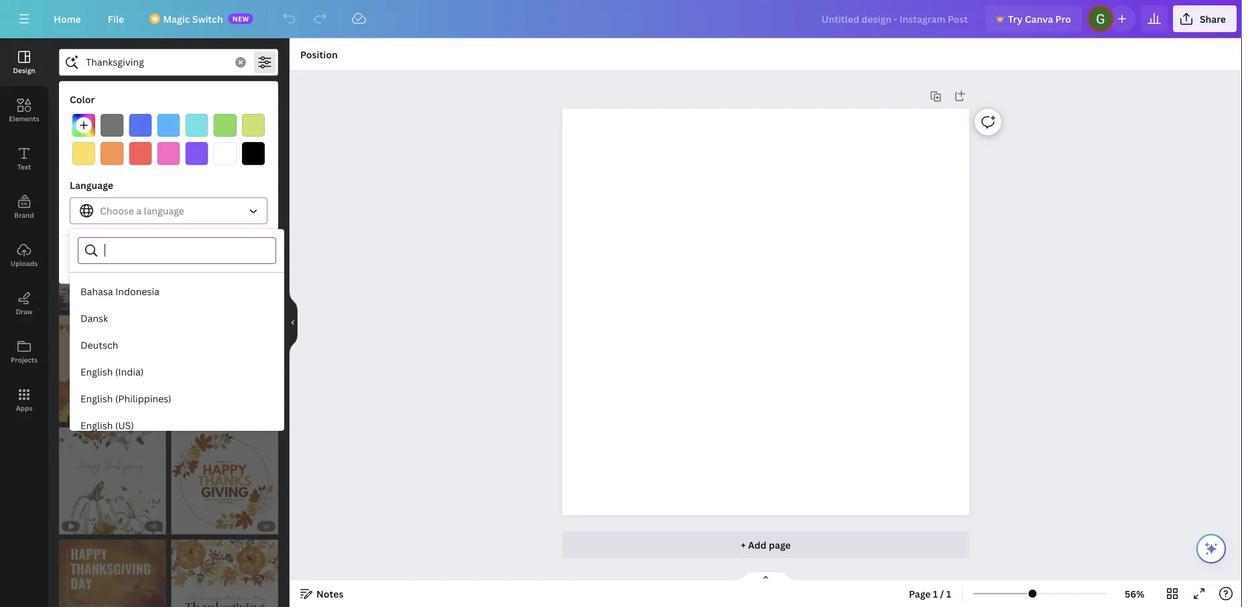 Task type: vqa. For each thing, say whether or not it's contained in the screenshot.
POSITION
yes



Task type: describe. For each thing, give the bounding box(es) containing it.
english (india) button
[[70, 359, 284, 385]]

clear all (0) button
[[70, 246, 267, 273]]

elements
[[9, 114, 39, 123]]

coral red image
[[129, 142, 152, 165]]

english (us) button
[[70, 412, 284, 439]]

english (us) option
[[70, 412, 284, 439]]

english for english (philippines)
[[80, 392, 113, 405]]

dansk
[[80, 312, 108, 325]]

main menu bar
[[0, 0, 1242, 38]]

draw button
[[0, 280, 48, 328]]

light blue image
[[157, 114, 180, 137]]

orange image
[[101, 142, 124, 165]]

indonesia
[[115, 285, 159, 298]]

/
[[940, 588, 944, 600]]

1 1 from the left
[[933, 588, 938, 600]]

design button
[[0, 38, 48, 86]]

Use 5+ words to describe... search field
[[86, 50, 227, 75]]

apps button
[[0, 376, 48, 424]]

uploads
[[11, 259, 38, 268]]

canva
[[1025, 12, 1053, 25]]

Light blue button
[[157, 114, 180, 137]]

switch
[[192, 12, 223, 25]]

try canva pro
[[1008, 12, 1071, 25]]

color option group
[[70, 111, 267, 168]]

+ add page button
[[562, 532, 969, 558]]

magic switch
[[163, 12, 223, 25]]

page
[[769, 539, 791, 551]]

deutsch button
[[70, 332, 284, 359]]

choose a language
[[100, 204, 184, 217]]

coral red image
[[129, 142, 152, 165]]

brand
[[14, 210, 34, 220]]

(india)
[[115, 366, 144, 378]]

Yellow button
[[72, 142, 95, 165]]

clear
[[142, 253, 166, 266]]

share button
[[1173, 5, 1237, 32]]

White button
[[214, 142, 237, 165]]

english (us)
[[80, 419, 134, 432]]

show pages image
[[734, 571, 798, 582]]

Orange button
[[101, 142, 124, 165]]

share
[[1200, 12, 1226, 25]]

Black button
[[242, 142, 265, 165]]

language
[[70, 179, 113, 192]]

uploads button
[[0, 231, 48, 280]]

projects
[[11, 355, 38, 364]]

language list box
[[70, 278, 284, 607]]

bahasa indonesia
[[80, 285, 159, 298]]

english (india) option
[[70, 359, 284, 385]]

+
[[741, 539, 746, 551]]

english for english (us)
[[80, 419, 113, 432]]

english (india)
[[80, 366, 144, 378]]

dansk option
[[70, 305, 284, 332]]

orange brown illustrative happy thanksgiving instagram post image
[[59, 315, 166, 422]]

white and grey modern thanksgiving instagram post image
[[59, 91, 166, 198]]

text
[[17, 162, 31, 171]]

56% button
[[1113, 583, 1156, 605]]

language
[[144, 204, 184, 217]]

(philippines)
[[115, 392, 171, 405]]

Pink button
[[157, 142, 180, 165]]

Royal blue button
[[129, 114, 152, 137]]

page
[[909, 588, 931, 600]]



Task type: locate. For each thing, give the bounding box(es) containing it.
#737373 image
[[101, 114, 124, 137], [101, 114, 124, 137]]

pro
[[1055, 12, 1071, 25]]

file
[[108, 12, 124, 25]]

clear all (0)
[[142, 253, 195, 266]]

orange watercolor happy thanksgiving instagram post image
[[171, 540, 278, 607]]

bahasa indonesia option
[[70, 278, 284, 305]]

text button
[[0, 135, 48, 183]]

royal blue image
[[129, 114, 152, 137], [129, 114, 152, 137]]

brown orange fall collage instagram post image
[[59, 203, 166, 310]]

english
[[80, 366, 113, 378], [80, 392, 113, 405], [80, 419, 113, 432]]

english (philippines)
[[80, 392, 171, 405]]

position button
[[295, 44, 343, 65]]

magic
[[163, 12, 190, 25]]

Language button
[[70, 197, 267, 224]]

templates button
[[59, 81, 178, 107]]

Design title text field
[[811, 5, 980, 32]]

hide image
[[289, 291, 298, 355]]

Grass green button
[[214, 114, 237, 137]]

brown natural hello fall instagram post image
[[171, 203, 278, 310]]

0 horizontal spatial 1
[[933, 588, 938, 600]]

english (philippines) button
[[70, 385, 284, 412]]

try
[[1008, 12, 1023, 25]]

home link
[[43, 5, 92, 32]]

all
[[169, 253, 180, 266]]

english down deutsch at the bottom left of page
[[80, 366, 113, 378]]

file button
[[97, 5, 135, 32]]

white and orange modern thanksgiving instagram post image
[[59, 540, 166, 607]]

position
[[300, 48, 338, 61]]

yellow image
[[72, 142, 95, 165], [72, 142, 95, 165]]

templates
[[95, 87, 142, 100]]

neutral organic shapes illustrated fall giveaway instagram post image
[[171, 91, 278, 198]]

1 right / at the right bottom of page
[[946, 588, 951, 600]]

black image
[[242, 142, 265, 165], [242, 142, 265, 165]]

english for english (india)
[[80, 366, 113, 378]]

apps
[[16, 404, 32, 413]]

draw
[[16, 307, 33, 316]]

bahasa
[[80, 285, 113, 298]]

page 1 / 1
[[909, 588, 951, 600]]

2 vertical spatial english
[[80, 419, 113, 432]]

1 vertical spatial english
[[80, 392, 113, 405]]

happy thanksgiving instagram post group
[[59, 428, 166, 535]]

try canva pro button
[[985, 5, 1082, 32]]

orange illustrated happy thanksgiving instagram post image
[[171, 428, 278, 535]]

Purple button
[[185, 142, 208, 165]]

purple image
[[185, 142, 208, 165]]

color
[[70, 93, 95, 106]]

deutsch
[[80, 339, 118, 352]]

Lime button
[[242, 114, 265, 137]]

a
[[136, 204, 141, 217]]

projects button
[[0, 328, 48, 376]]

deutsch option
[[70, 332, 284, 359]]

2 1 from the left
[[946, 588, 951, 600]]

(0)
[[182, 253, 195, 266]]

1 english from the top
[[80, 366, 113, 378]]

bahasa indonesia button
[[70, 278, 284, 305]]

+ add page
[[741, 539, 791, 551]]

56%
[[1125, 588, 1144, 600]]

design
[[13, 66, 35, 75]]

notes button
[[295, 583, 349, 605]]

orange illustrated happy thanksgiving instagram post group
[[171, 428, 278, 535]]

new
[[232, 14, 249, 23]]

elements button
[[0, 86, 48, 135]]

add
[[748, 539, 767, 551]]

english (philippines) option
[[70, 385, 284, 412]]

dansk button
[[70, 305, 284, 332]]

(us)
[[115, 419, 134, 432]]

1 horizontal spatial 1
[[946, 588, 951, 600]]

pink image
[[157, 142, 180, 165], [157, 142, 180, 165]]

turquoise blue image
[[185, 114, 208, 137], [185, 114, 208, 137]]

add a new color image
[[72, 114, 95, 137]]

home
[[54, 12, 81, 25]]

lime image
[[242, 114, 265, 137], [242, 114, 265, 137]]

0 vertical spatial english
[[80, 366, 113, 378]]

canva assistant image
[[1203, 541, 1219, 557]]

light blue image
[[157, 114, 180, 137]]

add a new color image
[[72, 114, 95, 137]]

Coral red button
[[129, 142, 152, 165]]

white image
[[214, 142, 237, 165], [214, 142, 237, 165]]

3 english from the top
[[80, 419, 113, 432]]

grass green image
[[214, 114, 237, 137], [214, 114, 237, 137]]

Turquoise blue button
[[185, 114, 208, 137]]

1
[[933, 588, 938, 600], [946, 588, 951, 600]]

purple image
[[185, 142, 208, 165]]

brand button
[[0, 183, 48, 231]]

side panel tab list
[[0, 38, 48, 424]]

orange image
[[101, 142, 124, 165]]

choose
[[100, 204, 134, 217]]

#737373 button
[[101, 114, 124, 137]]

notes
[[316, 588, 344, 600]]

english left (us)
[[80, 419, 113, 432]]

None search field
[[105, 238, 267, 263]]

2 english from the top
[[80, 392, 113, 405]]

english up english (us)
[[80, 392, 113, 405]]

1 left / at the right bottom of page
[[933, 588, 938, 600]]



